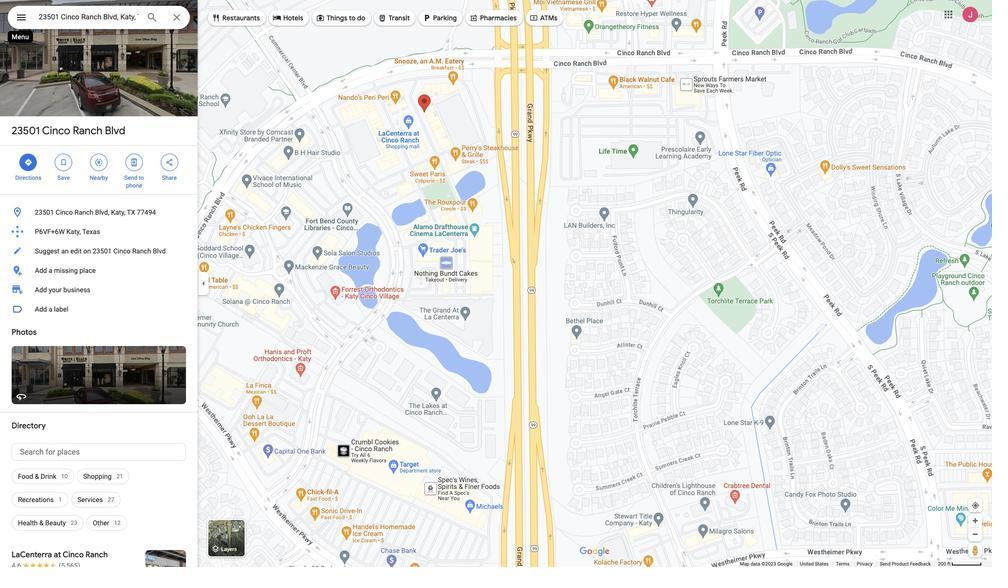 Task type: describe. For each thing, give the bounding box(es) containing it.
 pharmacies
[[470, 13, 517, 23]]

food & drink 10
[[18, 473, 68, 480]]

phone
[[126, 182, 142, 189]]

ranch inside button
[[75, 208, 93, 216]]

77494
[[137, 208, 156, 216]]


[[316, 13, 325, 23]]

katy, inside button
[[111, 208, 125, 216]]

texas
[[82, 228, 100, 236]]

shopping
[[83, 473, 112, 480]]

google maps element
[[0, 0, 993, 567]]

map
[[740, 561, 750, 567]]

27
[[108, 496, 114, 503]]

to inside send to phone
[[139, 174, 144, 181]]


[[378, 13, 387, 23]]

200 ft button
[[939, 561, 982, 567]]

10
[[61, 473, 68, 480]]

katy, inside button
[[66, 228, 81, 236]]

12
[[114, 520, 121, 526]]

privacy button
[[857, 561, 873, 567]]

send product feedback
[[880, 561, 931, 567]]

services
[[77, 496, 103, 504]]

23501 cinco ranch blvd main content
[[0, 0, 198, 567]]

photos
[[12, 328, 37, 337]]

a for label
[[49, 305, 52, 313]]

lacenterra at cinco ranch
[[12, 550, 108, 560]]

transit
[[389, 14, 410, 22]]

200
[[939, 561, 947, 567]]


[[130, 157, 139, 168]]

other
[[93, 519, 109, 527]]

& for beauty
[[39, 519, 44, 527]]

lacenterra
[[12, 550, 52, 560]]

beauty
[[45, 519, 66, 527]]

23
[[71, 520, 77, 526]]

atms
[[540, 14, 558, 22]]


[[95, 157, 103, 168]]

things
[[327, 14, 348, 22]]

 hotels
[[273, 13, 303, 23]]

send for send to phone
[[124, 174, 137, 181]]

an
[[61, 247, 69, 255]]

blvd inside "button"
[[153, 247, 166, 255]]

save
[[57, 174, 70, 181]]


[[423, 13, 431, 23]]


[[59, 157, 68, 168]]

google
[[778, 561, 793, 567]]

data
[[751, 561, 761, 567]]

23501 cinco ranch blvd
[[12, 124, 125, 138]]

hotels
[[283, 14, 303, 22]]

shopping 21
[[83, 473, 123, 480]]

show your location image
[[972, 501, 981, 510]]


[[530, 13, 538, 23]]

add a missing place
[[35, 267, 96, 274]]


[[273, 13, 281, 23]]

on
[[83, 247, 91, 255]]

lacenterra at cinco ranch link
[[0, 542, 198, 567]]

to inside  things to do
[[349, 14, 356, 22]]

nearby
[[90, 174, 108, 181]]

add a label button
[[0, 300, 198, 319]]


[[24, 157, 33, 168]]

ranch down other on the bottom
[[86, 550, 108, 560]]

23501 cinco ranch blvd, katy, tx 77494 button
[[0, 203, 198, 222]]

 search field
[[8, 6, 190, 31]]

health & beauty 23
[[18, 519, 77, 527]]

200 ft
[[939, 561, 951, 567]]

united states button
[[800, 561, 829, 567]]

add for add a missing place
[[35, 267, 47, 274]]

ranch inside "button"
[[132, 247, 151, 255]]

health
[[18, 519, 38, 527]]

suggest an edit on 23501 cinco ranch blvd button
[[0, 241, 198, 261]]

23501 for 23501 cinco ranch blvd
[[12, 124, 40, 138]]

business
[[63, 286, 90, 294]]

0 horizontal spatial blvd
[[105, 124, 125, 138]]

ft
[[948, 561, 951, 567]]

united
[[800, 561, 814, 567]]

privacy
[[857, 561, 873, 567]]

& for drink
[[35, 473, 39, 480]]

terms
[[836, 561, 850, 567]]

other 12
[[93, 519, 121, 527]]

 transit
[[378, 13, 410, 23]]

place
[[79, 267, 96, 274]]


[[470, 13, 478, 23]]



Task type: locate. For each thing, give the bounding box(es) containing it.
blvd
[[105, 124, 125, 138], [153, 247, 166, 255]]

send up phone
[[124, 174, 137, 181]]

23501 for 23501 cinco ranch blvd, katy, tx 77494
[[35, 208, 54, 216]]

label
[[54, 305, 68, 313]]

1 horizontal spatial katy,
[[111, 208, 125, 216]]

0 vertical spatial a
[[49, 267, 52, 274]]

add inside add a label button
[[35, 305, 47, 313]]

ranch
[[73, 124, 102, 138], [75, 208, 93, 216], [132, 247, 151, 255], [86, 550, 108, 560]]

send left product
[[880, 561, 891, 567]]

3 add from the top
[[35, 305, 47, 313]]

blvd down 77494
[[153, 247, 166, 255]]

send for send product feedback
[[880, 561, 891, 567]]

2 vertical spatial 23501
[[93, 247, 112, 255]]

cinco up p6vf+6w katy, texas
[[56, 208, 73, 216]]

cinco inside button
[[56, 208, 73, 216]]

p6vf+6w katy, texas button
[[0, 222, 198, 241]]

blvd up actions for 23501 cinco ranch blvd region
[[105, 124, 125, 138]]

suggest
[[35, 247, 60, 255]]

23501 Cinco Ranch Blvd, Katy, TX 77494 field
[[8, 6, 190, 29]]

ranch left blvd,
[[75, 208, 93, 216]]

23501 cinco ranch blvd, katy, tx 77494
[[35, 208, 156, 216]]

 things to do
[[316, 13, 366, 23]]

1 vertical spatial to
[[139, 174, 144, 181]]

recreations 1
[[18, 496, 62, 504]]

cinco inside "button"
[[113, 247, 131, 255]]

layers
[[221, 546, 237, 553]]

add left your at the bottom of the page
[[35, 286, 47, 294]]

1 horizontal spatial send
[[880, 561, 891, 567]]

cinco
[[42, 124, 70, 138], [56, 208, 73, 216], [113, 247, 131, 255], [63, 550, 84, 560]]

0 vertical spatial add
[[35, 267, 47, 274]]

add a missing place button
[[0, 261, 198, 280]]

1 add from the top
[[35, 267, 47, 274]]

None field
[[39, 11, 139, 23]]


[[165, 157, 174, 168]]

zoom in image
[[972, 517, 980, 524]]

1 a from the top
[[49, 267, 52, 274]]

services 27
[[77, 496, 114, 504]]

23501 up p6vf+6w
[[35, 208, 54, 216]]

cinco up  at the top of the page
[[42, 124, 70, 138]]

ranch up 
[[73, 124, 102, 138]]

directory
[[12, 421, 46, 431]]

at
[[54, 550, 61, 560]]

1 horizontal spatial to
[[349, 14, 356, 22]]

blvd,
[[95, 208, 109, 216]]

p6vf+6w
[[35, 228, 65, 236]]

add your business link
[[0, 280, 198, 300]]

 parking
[[423, 13, 457, 23]]

a left missing
[[49, 267, 52, 274]]

feedback
[[910, 561, 931, 567]]

0 horizontal spatial &
[[35, 473, 39, 480]]

add
[[35, 267, 47, 274], [35, 286, 47, 294], [35, 305, 47, 313]]

0 horizontal spatial katy,
[[66, 228, 81, 236]]

collapse side panel image
[[198, 278, 209, 289]]

katy, left texas
[[66, 228, 81, 236]]

0 horizontal spatial send
[[124, 174, 137, 181]]

& right food
[[35, 473, 39, 480]]

katy,
[[111, 208, 125, 216], [66, 228, 81, 236]]

 button
[[8, 6, 35, 31]]

send inside button
[[880, 561, 891, 567]]

united states
[[800, 561, 829, 567]]

23501 right on
[[93, 247, 112, 255]]

©2023
[[762, 561, 777, 567]]

drink
[[41, 473, 56, 480]]

1 vertical spatial blvd
[[153, 247, 166, 255]]

a for missing
[[49, 267, 52, 274]]

2 a from the top
[[49, 305, 52, 313]]

restaurants
[[222, 14, 260, 22]]

add down suggest at the top left of page
[[35, 267, 47, 274]]

none field inside 23501 cinco ranch blvd, katy, tx 77494 field
[[39, 11, 139, 23]]

21
[[117, 473, 123, 480]]

food
[[18, 473, 33, 480]]

cinco right at
[[63, 550, 84, 560]]

1 vertical spatial 23501
[[35, 208, 54, 216]]

23501 inside "button"
[[93, 247, 112, 255]]

0 vertical spatial &
[[35, 473, 39, 480]]

add for add your business
[[35, 286, 47, 294]]


[[16, 11, 27, 24]]

none text field inside 23501 cinco ranch blvd main content
[[12, 443, 186, 461]]

ranch down 77494
[[132, 247, 151, 255]]

product
[[892, 561, 909, 567]]

show street view coverage image
[[969, 543, 983, 557]]

a inside button
[[49, 267, 52, 274]]

2 add from the top
[[35, 286, 47, 294]]

 restaurants
[[212, 13, 260, 23]]

0 vertical spatial to
[[349, 14, 356, 22]]

missing
[[54, 267, 78, 274]]

google account: james peterson  
(james.peterson1902@gmail.com) image
[[963, 7, 979, 22]]

0 vertical spatial katy,
[[111, 208, 125, 216]]

zoom out image
[[972, 531, 980, 538]]

states
[[815, 561, 829, 567]]

to left do
[[349, 14, 356, 22]]

1 horizontal spatial &
[[39, 519, 44, 527]]

do
[[357, 14, 366, 22]]

add inside add your business link
[[35, 286, 47, 294]]

2 vertical spatial add
[[35, 305, 47, 313]]

share
[[162, 174, 177, 181]]

edit
[[70, 247, 82, 255]]

0 vertical spatial send
[[124, 174, 137, 181]]

katy, left tx
[[111, 208, 125, 216]]


[[212, 13, 221, 23]]

your
[[49, 286, 62, 294]]

0 vertical spatial blvd
[[105, 124, 125, 138]]

tx
[[127, 208, 135, 216]]

a
[[49, 267, 52, 274], [49, 305, 52, 313]]

terms button
[[836, 561, 850, 567]]

pharmacies
[[480, 14, 517, 22]]

add inside the add a missing place button
[[35, 267, 47, 274]]

parking
[[433, 14, 457, 22]]

add your business
[[35, 286, 90, 294]]

1 vertical spatial katy,
[[66, 228, 81, 236]]

1 vertical spatial send
[[880, 561, 891, 567]]

add a label
[[35, 305, 68, 313]]

23501 up  on the left of the page
[[12, 124, 40, 138]]

add for add a label
[[35, 305, 47, 313]]

4.6 stars 5,565 reviews image
[[12, 561, 80, 567]]

send to phone
[[124, 174, 144, 189]]

add left label
[[35, 305, 47, 313]]

to
[[349, 14, 356, 22], [139, 174, 144, 181]]

directions
[[15, 174, 41, 181]]

actions for 23501 cinco ranch blvd region
[[0, 146, 198, 194]]

1
[[59, 496, 62, 503]]

23501 inside button
[[35, 208, 54, 216]]

send inside send to phone
[[124, 174, 137, 181]]

0 vertical spatial 23501
[[12, 124, 40, 138]]

1 vertical spatial add
[[35, 286, 47, 294]]

cinco down the p6vf+6w katy, texas button
[[113, 247, 131, 255]]

& right health
[[39, 519, 44, 527]]

to up phone
[[139, 174, 144, 181]]

a inside button
[[49, 305, 52, 313]]

send
[[124, 174, 137, 181], [880, 561, 891, 567]]

 atms
[[530, 13, 558, 23]]

p6vf+6w katy, texas
[[35, 228, 100, 236]]

None text field
[[12, 443, 186, 461]]

0 horizontal spatial to
[[139, 174, 144, 181]]

suggest an edit on 23501 cinco ranch blvd
[[35, 247, 166, 255]]

map data ©2023 google
[[740, 561, 793, 567]]

a left label
[[49, 305, 52, 313]]

1 vertical spatial a
[[49, 305, 52, 313]]

footer
[[740, 561, 939, 567]]

1 vertical spatial &
[[39, 519, 44, 527]]

footer containing map data ©2023 google
[[740, 561, 939, 567]]

1 horizontal spatial blvd
[[153, 247, 166, 255]]

footer inside google maps element
[[740, 561, 939, 567]]

recreations
[[18, 496, 54, 504]]



Task type: vqa. For each thing, say whether or not it's contained in the screenshot.
the bottommost &
yes



